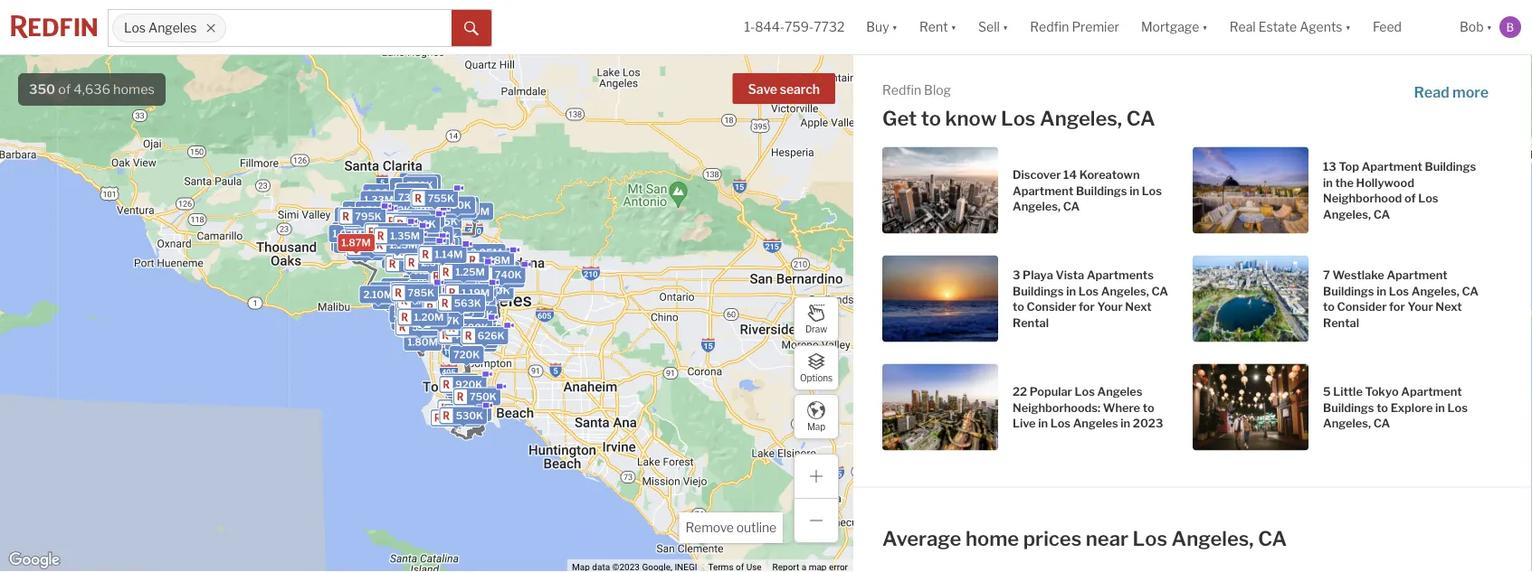 Task type: locate. For each thing, give the bounding box(es) containing it.
redfin up get
[[882, 83, 922, 99]]

buildings down playa
[[1013, 285, 1064, 299]]

2.40m
[[418, 318, 450, 330]]

5 ▾ from the left
[[1345, 19, 1351, 35]]

908k
[[363, 231, 390, 243]]

6 ▾ from the left
[[1487, 19, 1493, 35]]

0 horizontal spatial 1.08m
[[408, 226, 438, 238]]

rent
[[920, 19, 948, 35]]

search
[[780, 82, 820, 97]]

0 horizontal spatial 1.60m
[[376, 209, 406, 221]]

2 1.06m from the top
[[407, 316, 437, 328]]

0 horizontal spatial next
[[1125, 301, 1152, 315]]

0 horizontal spatial redfin
[[882, 83, 922, 99]]

0 horizontal spatial 563k
[[454, 298, 481, 310]]

angeles down where
[[1073, 417, 1118, 431]]

remove outline button
[[679, 513, 783, 544]]

0 vertical spatial 1.06m
[[407, 285, 437, 297]]

0 vertical spatial 950k
[[435, 294, 462, 305]]

in down vista
[[1066, 285, 1076, 299]]

560k
[[409, 246, 437, 258], [461, 304, 489, 316], [466, 309, 493, 321]]

0 horizontal spatial 640k
[[398, 186, 426, 197]]

3.45m
[[402, 304, 433, 315]]

0 vertical spatial 840k
[[372, 212, 400, 224]]

445k
[[477, 269, 504, 280]]

angeles, inside 3 playa vista apartments buildings in los angeles, ca to consider for your next rental
[[1101, 285, 1149, 299]]

save
[[748, 82, 777, 97]]

0 horizontal spatial 1.35m
[[390, 230, 420, 242]]

568k
[[450, 312, 477, 323]]

1.18m up 445k
[[482, 255, 510, 267]]

apartment down discover
[[1013, 184, 1074, 198]]

apartment inside 7 westlake apartment buildings in los angeles, ca to consider for your next rental
[[1387, 269, 1448, 283]]

55k
[[450, 382, 470, 394]]

700k
[[396, 211, 423, 223], [373, 221, 401, 233], [336, 225, 363, 237], [402, 259, 429, 270], [464, 300, 492, 312]]

593k
[[464, 333, 491, 345]]

1.46m
[[450, 276, 480, 288]]

0 horizontal spatial 1.31m
[[380, 240, 409, 251]]

units
[[400, 228, 425, 240], [400, 229, 425, 240], [431, 248, 456, 259], [426, 276, 451, 288], [408, 309, 433, 321]]

1 vertical spatial 1.33m
[[350, 246, 380, 258]]

2.80m
[[414, 291, 445, 302], [395, 307, 427, 319]]

of down the hollywood
[[1405, 192, 1416, 206]]

1 vertical spatial 1.04m
[[419, 292, 450, 304]]

563k up the 568k
[[454, 298, 481, 310]]

680k up 338k
[[412, 212, 440, 224]]

buildings for 3 playa vista apartments buildings in los angeles, ca to consider for your next rental
[[1013, 285, 1064, 299]]

1 horizontal spatial 710k
[[444, 302, 470, 314]]

513k
[[463, 279, 488, 291]]

▾ right sell
[[1003, 19, 1009, 35]]

600k
[[353, 203, 381, 215], [377, 229, 405, 241], [426, 236, 454, 248], [450, 324, 478, 336]]

consider inside 3 playa vista apartments buildings in los angeles, ca to consider for your next rental
[[1027, 301, 1077, 315]]

1.90m
[[395, 206, 426, 218], [453, 271, 484, 283]]

0 horizontal spatial 295k
[[339, 211, 365, 222]]

remove los angeles image
[[205, 23, 216, 33]]

to down tokyo
[[1377, 401, 1388, 415]]

595k
[[368, 229, 395, 241]]

1 vertical spatial 295k
[[451, 385, 478, 396]]

rent ▾
[[920, 19, 957, 35]]

buy ▾ button
[[867, 0, 898, 54]]

0 horizontal spatial 472k
[[446, 314, 473, 326]]

▾ inside mortgage ▾ dropdown button
[[1202, 19, 1208, 35]]

875k
[[465, 275, 492, 287]]

0 horizontal spatial 950k
[[404, 323, 432, 335]]

▾ right rent
[[951, 19, 957, 35]]

los inside 7 westlake apartment buildings in los angeles, ca to consider for your next rental
[[1389, 285, 1409, 299]]

325k
[[484, 286, 511, 298], [453, 325, 480, 337]]

ca inside 7 westlake apartment buildings in los angeles, ca to consider for your next rental
[[1462, 285, 1479, 299]]

google image
[[5, 549, 64, 573]]

bob ▾
[[1460, 19, 1493, 35]]

465k
[[401, 208, 429, 220], [462, 287, 490, 299]]

735k up 595k
[[370, 215, 397, 227]]

785k
[[413, 196, 439, 208], [408, 287, 435, 299]]

your inside 3 playa vista apartments buildings in los angeles, ca to consider for your next rental
[[1097, 301, 1123, 315]]

▾ inside sell ▾ dropdown button
[[1003, 19, 1009, 35]]

0 horizontal spatial rental
[[1013, 317, 1049, 331]]

read more
[[1414, 84, 1489, 102]]

1 horizontal spatial 735k
[[398, 192, 425, 203]]

1.60m
[[376, 209, 406, 221], [421, 246, 452, 258]]

rental down 7
[[1323, 317, 1359, 331]]

0 horizontal spatial 2.20m
[[360, 234, 391, 245]]

480k
[[409, 198, 437, 209], [404, 214, 432, 226], [465, 323, 492, 335], [457, 331, 485, 343]]

rental down playa
[[1013, 317, 1049, 331]]

▾ inside real estate agents ▾ "link"
[[1345, 19, 1351, 35]]

redfin for redfin blog
[[882, 83, 922, 99]]

2.34m
[[421, 257, 452, 269]]

475k
[[398, 230, 424, 242]]

angeles, inside the 5 little tokyo apartment buildings to explore in los angeles, ca
[[1323, 417, 1371, 431]]

2 rental from the left
[[1323, 317, 1359, 331]]

0 horizontal spatial for
[[1079, 301, 1095, 315]]

1 vertical spatial 1.18m
[[394, 288, 422, 300]]

856k
[[407, 235, 434, 247]]

▾ right 'agents'
[[1345, 19, 1351, 35]]

680k up 725k
[[444, 200, 471, 211]]

735k down 770k
[[398, 192, 425, 203]]

user photo image
[[1500, 16, 1522, 38]]

800k
[[394, 181, 422, 193], [382, 217, 410, 229], [377, 233, 405, 244], [431, 289, 459, 301]]

640k
[[398, 186, 426, 197], [445, 319, 473, 330]]

2.05m
[[471, 247, 502, 259]]

620k
[[410, 177, 437, 189], [427, 211, 455, 222], [446, 304, 473, 316], [459, 317, 487, 329]]

bob
[[1460, 19, 1484, 35]]

680k
[[444, 200, 471, 211], [412, 212, 440, 224]]

2 for from the left
[[1389, 301, 1405, 315]]

1 1.06m from the top
[[407, 285, 437, 297]]

1 rental from the left
[[1013, 317, 1049, 331]]

1 next from the left
[[1125, 301, 1152, 315]]

2.50m
[[411, 244, 442, 255]]

4.55m
[[374, 286, 406, 297]]

900k
[[423, 269, 451, 280], [405, 313, 433, 324]]

▾ right bob
[[1487, 19, 1493, 35]]

749k
[[408, 241, 434, 252]]

in right explore
[[1436, 401, 1445, 415]]

next
[[1125, 301, 1152, 315], [1436, 301, 1462, 315]]

3.15m
[[376, 286, 406, 297]]

buildings down the read more
[[1425, 160, 1476, 174]]

rental inside 3 playa vista apartments buildings in los angeles, ca to consider for your next rental
[[1013, 317, 1049, 331]]

▾ right buy
[[892, 19, 898, 35]]

little
[[1333, 385, 1363, 399]]

2.20m
[[360, 234, 391, 245], [408, 293, 439, 305]]

for inside 3 playa vista apartments buildings in los angeles, ca to consider for your next rental
[[1079, 301, 1095, 315]]

563k down 1.27m
[[492, 273, 519, 285]]

buildings down koreatown
[[1076, 184, 1127, 198]]

1 horizontal spatial 1.60m
[[421, 246, 452, 258]]

buildings inside 3 playa vista apartments buildings in los angeles, ca to consider for your next rental
[[1013, 285, 1064, 299]]

563k
[[492, 273, 519, 285], [454, 298, 481, 310]]

consider down playa
[[1027, 301, 1077, 315]]

1 horizontal spatial 505k
[[459, 326, 486, 338]]

1 vertical spatial 1.90m
[[453, 271, 484, 283]]

530k
[[456, 411, 483, 422]]

1 horizontal spatial 1.87m
[[454, 271, 483, 283]]

▾ inside rent ▾ dropdown button
[[951, 19, 957, 35]]

1 horizontal spatial 640k
[[445, 319, 473, 330]]

1 vertical spatial 695k
[[464, 289, 491, 300]]

788k
[[381, 226, 408, 238]]

652k
[[417, 229, 444, 240]]

apartment right westlake
[[1387, 269, 1448, 283]]

apartment up the hollywood
[[1362, 160, 1423, 174]]

1 horizontal spatial rental
[[1323, 317, 1359, 331]]

redfin left premier
[[1030, 19, 1069, 35]]

to down blog
[[921, 106, 941, 131]]

1 vertical spatial 1.35m
[[463, 258, 493, 270]]

0 horizontal spatial 510k
[[373, 234, 399, 246]]

1 horizontal spatial consider
[[1337, 301, 1387, 315]]

0 vertical spatial 640k
[[398, 186, 426, 197]]

1 vertical spatial 2.20m
[[408, 293, 439, 305]]

2 next from the left
[[1436, 301, 1462, 315]]

consider down westlake
[[1337, 301, 1387, 315]]

1 vertical spatial 1.87m
[[454, 271, 483, 283]]

1 vertical spatial 680k
[[412, 212, 440, 224]]

top
[[1339, 160, 1359, 174]]

925k
[[428, 241, 455, 253], [454, 315, 481, 327]]

1.08m
[[408, 226, 438, 238], [466, 278, 496, 290]]

1.95m
[[363, 242, 393, 254]]

angeles up where
[[1097, 385, 1143, 399]]

0 vertical spatial 1.08m
[[408, 226, 438, 238]]

for inside 7 westlake apartment buildings in los angeles, ca to consider for your next rental
[[1389, 301, 1405, 315]]

neighborhoods:
[[1013, 401, 1101, 415]]

buildings down westlake
[[1323, 285, 1374, 299]]

0 horizontal spatial consider
[[1027, 301, 1077, 315]]

0 horizontal spatial 735k
[[370, 215, 397, 227]]

820k down 885k
[[466, 390, 493, 402]]

1 vertical spatial 1.31m
[[414, 309, 442, 321]]

1 ▾ from the left
[[892, 19, 898, 35]]

1-844-759-7732 link
[[744, 19, 845, 35]]

ca inside 3 playa vista apartments buildings in los angeles, ca to consider for your next rental
[[1152, 285, 1168, 299]]

popular
[[1030, 385, 1072, 399]]

ca
[[1127, 106, 1155, 131], [1063, 200, 1080, 214], [1374, 208, 1390, 222], [1152, 285, 1168, 299], [1462, 285, 1479, 299], [1374, 417, 1390, 431], [1258, 527, 1287, 552]]

1 horizontal spatial 1.35m
[[463, 258, 493, 270]]

▾ right mortgage
[[1202, 19, 1208, 35]]

1.37m
[[360, 233, 389, 245], [434, 255, 463, 267], [430, 287, 459, 299]]

ca inside 13 top apartment buildings in the hollywood neighborhood of los angeles, ca
[[1374, 208, 1390, 222]]

790k
[[346, 232, 373, 244]]

1 vertical spatial 485k
[[454, 403, 481, 415]]

0 vertical spatial 505k
[[402, 216, 429, 228]]

820k up 726k
[[411, 202, 438, 214]]

550k
[[413, 205, 440, 217], [370, 228, 398, 239], [448, 298, 476, 310], [412, 322, 440, 333], [473, 332, 501, 344]]

sell ▾ button
[[978, 0, 1009, 54]]

0 vertical spatial 680k
[[444, 200, 471, 211]]

to up 2023
[[1143, 401, 1155, 415]]

0 vertical spatial 1.18m
[[482, 255, 510, 267]]

sell
[[978, 19, 1000, 35]]

0 horizontal spatial 820k
[[411, 202, 438, 214]]

3 ▾ from the left
[[1003, 19, 1009, 35]]

745k down 1.27m
[[494, 273, 521, 285]]

370k
[[442, 201, 469, 213]]

▾ for rent ▾
[[951, 19, 957, 35]]

estate
[[1259, 19, 1297, 35]]

1.33m up 795k
[[364, 194, 394, 206]]

0 vertical spatial 295k
[[339, 211, 365, 222]]

apartment inside discover 14 koreatown apartment buildings in los angeles, ca
[[1013, 184, 1074, 198]]

5
[[1323, 385, 1331, 399]]

795k
[[355, 211, 382, 223]]

2 ▾ from the left
[[951, 19, 957, 35]]

1 vertical spatial 472k
[[446, 314, 473, 326]]

apartment up explore
[[1401, 385, 1462, 399]]

2 your from the left
[[1408, 301, 1433, 315]]

angeles left remove los angeles image
[[148, 20, 197, 36]]

for up tokyo
[[1389, 301, 1405, 315]]

1 horizontal spatial 295k
[[451, 385, 478, 396]]

your
[[1097, 301, 1123, 315], [1408, 301, 1433, 315]]

3.88m
[[423, 278, 455, 290]]

of right the 350
[[58, 81, 71, 97]]

None search field
[[226, 10, 452, 46]]

3
[[1013, 269, 1020, 283]]

350 of 4,636 homes
[[29, 81, 155, 97]]

in down westlake
[[1377, 285, 1387, 299]]

buildings inside the 5 little tokyo apartment buildings to explore in los angeles, ca
[[1323, 401, 1374, 415]]

1 vertical spatial 1.75m
[[396, 309, 425, 321]]

to down the 3
[[1013, 301, 1024, 315]]

in inside 7 westlake apartment buildings in los angeles, ca to consider for your next rental
[[1377, 285, 1387, 299]]

los inside 13 top apartment buildings in the hollywood neighborhood of los angeles, ca
[[1419, 192, 1439, 206]]

950k
[[435, 294, 462, 305], [404, 323, 432, 335]]

los inside discover 14 koreatown apartment buildings in los angeles, ca
[[1142, 184, 1162, 198]]

1 consider from the left
[[1027, 301, 1077, 315]]

for down vista
[[1079, 301, 1095, 315]]

0 vertical spatial of
[[58, 81, 71, 97]]

1.13m
[[464, 267, 492, 279]]

buildings down little
[[1323, 401, 1374, 415]]

1.33m down '790k'
[[350, 246, 380, 258]]

505k
[[402, 216, 429, 228], [459, 326, 486, 338]]

1 vertical spatial 1.06m
[[407, 316, 437, 328]]

4,636
[[74, 81, 110, 97]]

buildings for 5 little tokyo apartment buildings to explore in los angeles, ca
[[1323, 401, 1374, 415]]

in down koreatown
[[1130, 184, 1140, 198]]

308k
[[451, 314, 479, 326]]

for
[[1079, 301, 1095, 315], [1389, 301, 1405, 315]]

▾ inside buy ▾ dropdown button
[[892, 19, 898, 35]]

0 vertical spatial 472k
[[489, 266, 515, 277]]

ad region
[[863, 0, 1522, 26]]

get to know los angeles, ca
[[882, 106, 1155, 131]]

1 vertical spatial 465k
[[462, 287, 490, 299]]

▾ for mortgage ▾
[[1202, 19, 1208, 35]]

1 your from the left
[[1097, 301, 1123, 315]]

in down 13
[[1323, 176, 1333, 190]]

2.42m
[[453, 260, 484, 272]]

in inside 3 playa vista apartments buildings in los angeles, ca to consider for your next rental
[[1066, 285, 1076, 299]]

save search
[[748, 82, 820, 97]]

1.18m up "1.85m"
[[394, 288, 422, 300]]

to inside 22 popular los angeles neighborhoods: where to live in los angeles in 2023
[[1143, 401, 1155, 415]]

2.26m
[[415, 257, 446, 269]]

angeles, inside 7 westlake apartment buildings in los angeles, ca to consider for your next rental
[[1412, 285, 1460, 299]]

1.43m
[[409, 319, 438, 331]]

buildings inside discover 14 koreatown apartment buildings in los angeles, ca
[[1076, 184, 1127, 198]]

feed button
[[1362, 0, 1449, 54]]

675k
[[455, 306, 482, 318]]

rental inside 7 westlake apartment buildings in los angeles, ca to consider for your next rental
[[1323, 317, 1359, 331]]

0 vertical spatial 1.04m
[[362, 218, 393, 230]]

350
[[29, 81, 55, 97]]

695k
[[357, 229, 384, 241], [464, 289, 491, 300]]

1 vertical spatial 820k
[[466, 390, 493, 402]]

1 vertical spatial 325k
[[453, 325, 480, 337]]

1 vertical spatial 1.80m
[[395, 316, 425, 328]]

1 vertical spatial 1.60m
[[421, 246, 452, 258]]

2 consider from the left
[[1337, 301, 1387, 315]]

submit search image
[[464, 21, 479, 36]]

1.20m
[[460, 206, 490, 218], [402, 231, 432, 243], [403, 241, 433, 253], [395, 243, 425, 255], [438, 283, 468, 295], [435, 288, 465, 300], [420, 309, 450, 320], [414, 312, 444, 324]]

3.40m
[[399, 303, 431, 315]]

0 horizontal spatial 465k
[[401, 208, 429, 220]]

buildings inside 7 westlake apartment buildings in los angeles, ca to consider for your next rental
[[1323, 285, 1374, 299]]

0 vertical spatial angeles
[[148, 20, 197, 36]]

0 vertical spatial 485k
[[467, 334, 494, 346]]

1 for from the left
[[1079, 301, 1095, 315]]

sell ▾ button
[[968, 0, 1019, 54]]

0 vertical spatial 925k
[[428, 241, 455, 253]]

to down 7
[[1323, 301, 1335, 315]]

4 ▾ from the left
[[1202, 19, 1208, 35]]

redfin inside button
[[1030, 19, 1069, 35]]



Task type: describe. For each thing, give the bounding box(es) containing it.
1 horizontal spatial 510k
[[401, 216, 427, 228]]

1.71m
[[346, 240, 374, 252]]

0 horizontal spatial 1.18m
[[394, 288, 422, 300]]

22
[[1013, 385, 1027, 399]]

0 vertical spatial 465k
[[401, 208, 429, 220]]

2 vertical spatial 1.80m
[[408, 337, 438, 349]]

0 vertical spatial 1.58m
[[437, 267, 467, 279]]

1 vertical spatial 925k
[[454, 315, 481, 327]]

▾ for bob ▾
[[1487, 19, 1493, 35]]

options button
[[794, 346, 839, 391]]

redfin blog
[[882, 83, 951, 99]]

3.49m
[[458, 280, 490, 291]]

745k up 725k
[[449, 200, 475, 212]]

1 vertical spatial 900k
[[405, 313, 433, 324]]

options
[[800, 373, 833, 384]]

los inside 3 playa vista apartments buildings in los angeles, ca to consider for your next rental
[[1079, 285, 1099, 299]]

1.23m
[[433, 284, 463, 295]]

1 vertical spatial 540k
[[460, 407, 488, 419]]

4.70m
[[338, 239, 369, 251]]

0 vertical spatial 1.80m
[[467, 264, 497, 276]]

2.28m
[[426, 293, 457, 305]]

to inside 3 playa vista apartments buildings in los angeles, ca to consider for your next rental
[[1013, 301, 1024, 315]]

0 vertical spatial 695k
[[357, 229, 384, 241]]

0 horizontal spatial 1.30m
[[407, 287, 437, 299]]

18.0m
[[407, 278, 437, 290]]

1 vertical spatial 525k
[[449, 336, 476, 348]]

los inside the 5 little tokyo apartment buildings to explore in los angeles, ca
[[1448, 401, 1468, 415]]

0 vertical spatial 2.20m
[[360, 234, 391, 245]]

1.01m
[[465, 265, 493, 277]]

179k
[[439, 311, 464, 322]]

0 vertical spatial 2.80m
[[414, 291, 445, 302]]

1 horizontal spatial 1.30m
[[452, 270, 482, 282]]

1 vertical spatial 710k
[[444, 302, 470, 314]]

1 horizontal spatial 563k
[[492, 273, 519, 285]]

2 vertical spatial 400k
[[458, 330, 486, 341]]

1 vertical spatial 630k
[[412, 241, 440, 253]]

2.00m
[[377, 295, 409, 307]]

676k
[[444, 314, 470, 326]]

1 vertical spatial 515k
[[434, 316, 459, 328]]

apartment inside the 5 little tokyo apartment buildings to explore in los angeles, ca
[[1401, 385, 1462, 399]]

0 horizontal spatial 505k
[[402, 216, 429, 228]]

1 vertical spatial 505k
[[459, 326, 486, 338]]

580k
[[461, 322, 489, 334]]

877k
[[446, 271, 472, 283]]

1 vertical spatial 785k
[[408, 287, 435, 299]]

redfin premier
[[1030, 19, 1120, 35]]

in right live
[[1038, 417, 1048, 431]]

to inside the 5 little tokyo apartment buildings to explore in los angeles, ca
[[1377, 401, 1388, 415]]

1 vertical spatial angeles
[[1097, 385, 1143, 399]]

1.47m
[[441, 407, 471, 419]]

1 vertical spatial 1.37m
[[434, 255, 463, 267]]

1 horizontal spatial 680k
[[444, 200, 471, 211]]

635k
[[398, 219, 425, 230]]

915k
[[374, 232, 399, 244]]

of inside 13 top apartment buildings in the hollywood neighborhood of los angeles, ca
[[1405, 192, 1416, 206]]

1 vertical spatial 640k
[[445, 319, 473, 330]]

near
[[1086, 527, 1129, 552]]

1 horizontal spatial 465k
[[462, 287, 490, 299]]

next inside 7 westlake apartment buildings in los angeles, ca to consider for your next rental
[[1436, 301, 1462, 315]]

2 vertical spatial angeles
[[1073, 417, 1118, 431]]

1 horizontal spatial 2.20m
[[408, 293, 439, 305]]

2 vertical spatial 1.37m
[[430, 287, 459, 299]]

1 horizontal spatial 820k
[[466, 390, 493, 402]]

ca inside discover 14 koreatown apartment buildings in los angeles, ca
[[1063, 200, 1080, 214]]

920k
[[456, 379, 483, 391]]

to inside 7 westlake apartment buildings in los angeles, ca to consider for your next rental
[[1323, 301, 1335, 315]]

844-
[[755, 19, 785, 35]]

map region
[[0, 0, 984, 573]]

1 vertical spatial 510k
[[373, 234, 399, 246]]

2.30m
[[404, 249, 435, 261]]

745k up 726k
[[408, 204, 434, 215]]

discover 14 koreatown apartment buildings in los angeles, ca link
[[882, 148, 1171, 235]]

0 horizontal spatial 680k
[[412, 212, 440, 224]]

read
[[1414, 84, 1450, 102]]

2.08m
[[433, 284, 465, 296]]

1.39m
[[403, 238, 433, 250]]

2.78m
[[432, 276, 463, 288]]

835k
[[404, 323, 432, 335]]

▾ for sell ▾
[[1003, 19, 1009, 35]]

0 vertical spatial 540k
[[473, 259, 500, 270]]

4
[[422, 248, 429, 259]]

in down where
[[1121, 417, 1131, 431]]

angeles, inside discover 14 koreatown apartment buildings in los angeles, ca
[[1013, 200, 1061, 214]]

13 top apartment buildings in the hollywood neighborhood of los angeles, ca link
[[1193, 148, 1482, 235]]

real
[[1230, 19, 1256, 35]]

2 vertical spatial 515k
[[455, 405, 481, 417]]

ca inside the 5 little tokyo apartment buildings to explore in los angeles, ca
[[1374, 417, 1390, 431]]

koreatown
[[1080, 168, 1140, 182]]

0 vertical spatial 900k
[[423, 269, 451, 280]]

live
[[1013, 417, 1036, 431]]

1 horizontal spatial 950k
[[435, 294, 462, 305]]

neighborhood
[[1323, 192, 1402, 206]]

1 vertical spatial 735k
[[370, 215, 397, 227]]

real estate agents ▾
[[1230, 19, 1351, 35]]

0 vertical spatial 630k
[[409, 198, 436, 209]]

0 vertical spatial 710k
[[408, 209, 433, 221]]

0 vertical spatial 525k
[[440, 318, 467, 329]]

0 vertical spatial 1.19m
[[457, 272, 485, 284]]

remove outline
[[686, 521, 777, 536]]

1 vertical spatial 563k
[[454, 298, 481, 310]]

1 horizontal spatial 660k
[[445, 204, 473, 216]]

1 horizontal spatial 1.18m
[[482, 255, 510, 267]]

752k
[[385, 205, 411, 216]]

get
[[882, 106, 917, 131]]

0 vertical spatial 1.75m
[[425, 277, 454, 289]]

in inside discover 14 koreatown apartment buildings in los angeles, ca
[[1130, 184, 1140, 198]]

14
[[1064, 168, 1077, 182]]

your inside 7 westlake apartment buildings in los angeles, ca to consider for your next rental
[[1408, 301, 1433, 315]]

1.55m
[[433, 284, 463, 296]]

4.82m
[[374, 288, 406, 300]]

discover
[[1013, 168, 1061, 182]]

2.10m
[[363, 289, 393, 301]]

2.64m
[[417, 285, 449, 297]]

1.27m
[[482, 251, 511, 263]]

1 vertical spatial 400k
[[455, 279, 483, 291]]

buildings inside 13 top apartment buildings in the hollywood neighborhood of los angeles, ca
[[1425, 160, 1476, 174]]

in inside the 5 little tokyo apartment buildings to explore in los angeles, ca
[[1436, 401, 1445, 415]]

0 vertical spatial 1.87m
[[341, 237, 371, 249]]

8.00m
[[423, 267, 455, 279]]

671k
[[437, 264, 462, 276]]

3 playa vista apartments buildings in los angeles, ca to consider for your next rental
[[1013, 269, 1168, 331]]

745k up 338k
[[414, 213, 441, 225]]

0 vertical spatial 400k
[[460, 261, 488, 273]]

prices
[[1024, 527, 1082, 552]]

1 vertical spatial 950k
[[404, 323, 432, 335]]

1.73m
[[368, 245, 398, 257]]

0 vertical spatial 735k
[[398, 192, 425, 203]]

335k
[[361, 216, 388, 228]]

1.93m
[[409, 298, 439, 310]]

redfin for redfin premier
[[1030, 19, 1069, 35]]

0 horizontal spatial of
[[58, 81, 71, 97]]

0 vertical spatial 820k
[[411, 202, 438, 214]]

1 horizontal spatial 1.08m
[[466, 278, 496, 290]]

972k
[[359, 205, 386, 216]]

0 vertical spatial 785k
[[413, 196, 439, 208]]

1 horizontal spatial 1.90m
[[453, 271, 484, 283]]

buildings for discover 14 koreatown apartment buildings in los angeles, ca
[[1076, 184, 1127, 198]]

▾ for buy ▾
[[892, 19, 898, 35]]

459k
[[454, 273, 482, 285]]

apartments
[[1087, 269, 1154, 283]]

0 vertical spatial 1.33m
[[364, 194, 394, 206]]

770k
[[407, 180, 433, 192]]

830k
[[447, 296, 474, 307]]

apartment inside 13 top apartment buildings in the hollywood neighborhood of los angeles, ca
[[1362, 160, 1423, 174]]

706k
[[447, 320, 474, 332]]

1 vertical spatial 1.58m
[[410, 300, 440, 312]]

premier
[[1072, 19, 1120, 35]]

the
[[1336, 176, 1354, 190]]

0 vertical spatial 1.37m
[[360, 233, 389, 245]]

549k
[[348, 228, 376, 240]]

1 vertical spatial 840k
[[362, 232, 389, 244]]

draw button
[[794, 297, 839, 342]]

0 vertical spatial 515k
[[416, 201, 442, 213]]

1.89m
[[450, 262, 480, 274]]

5 little tokyo apartment buildings to explore in los angeles, ca
[[1323, 385, 1468, 431]]

0 vertical spatial 1.35m
[[390, 230, 420, 242]]

redfin premier button
[[1019, 0, 1130, 54]]

consider inside 7 westlake apartment buildings in los angeles, ca to consider for your next rental
[[1337, 301, 1387, 315]]

buy
[[867, 19, 889, 35]]

where
[[1103, 401, 1141, 415]]

1 vertical spatial 2.80m
[[395, 307, 427, 319]]

mortgage
[[1141, 19, 1200, 35]]

angeles, inside 13 top apartment buildings in the hollywood neighborhood of los angeles, ca
[[1323, 208, 1371, 222]]

0 horizontal spatial 1.04m
[[362, 218, 393, 230]]

7 westlake apartment buildings in los angeles, ca to consider for your next rental
[[1323, 269, 1479, 331]]

map
[[807, 422, 826, 433]]

know
[[945, 106, 997, 131]]

westlake
[[1333, 269, 1385, 283]]

1 vertical spatial 1.19m
[[462, 288, 490, 299]]

0 horizontal spatial 660k
[[413, 209, 440, 221]]

explore
[[1391, 401, 1433, 415]]

760k
[[441, 282, 468, 294]]

0 horizontal spatial 1.90m
[[395, 206, 426, 218]]

next inside 3 playa vista apartments buildings in los angeles, ca to consider for your next rental
[[1125, 301, 1152, 315]]

0 vertical spatial 1.60m
[[376, 209, 406, 221]]

in inside 13 top apartment buildings in the hollywood neighborhood of los angeles, ca
[[1323, 176, 1333, 190]]

22 popular los angeles neighborhoods: where to live in los angeles in 2023 link
[[882, 365, 1171, 452]]

1.68m
[[424, 253, 454, 265]]

0 vertical spatial 325k
[[484, 286, 511, 298]]



Task type: vqa. For each thing, say whether or not it's contained in the screenshot.
first the 3 beds from the right
no



